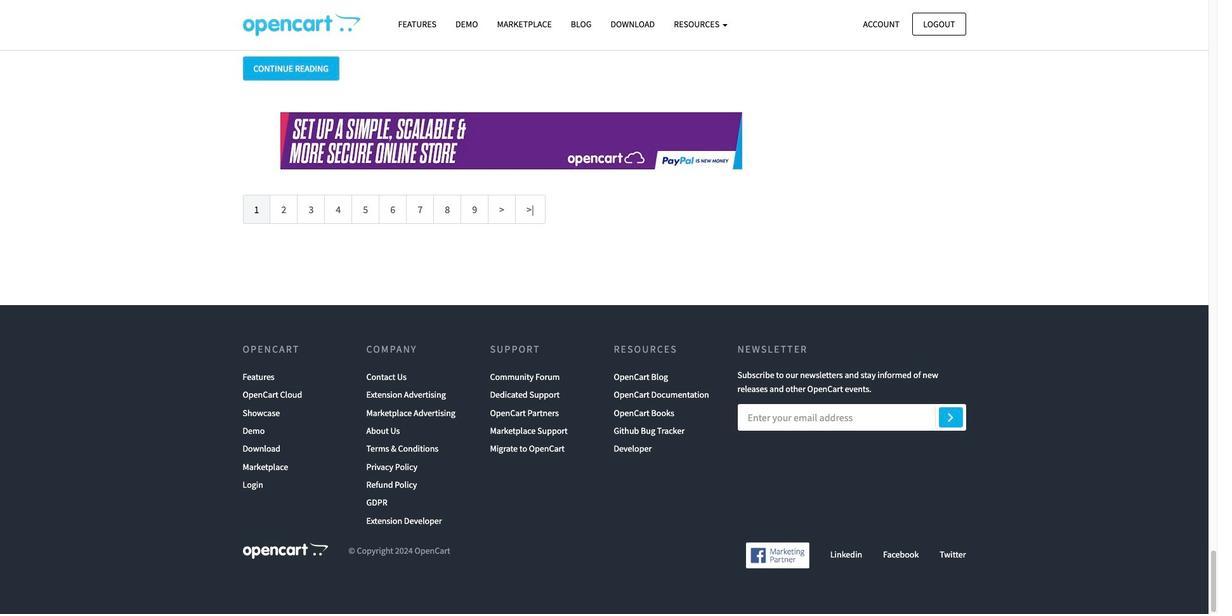 Task type: locate. For each thing, give the bounding box(es) containing it.
opencart - blog image
[[243, 13, 360, 36]]

angle right image
[[949, 409, 954, 425]]



Task type: describe. For each thing, give the bounding box(es) containing it.
Enter your email address text field
[[738, 404, 966, 431]]

facebook marketing partner image
[[746, 543, 810, 568]]

opencart image
[[243, 543, 328, 559]]



Task type: vqa. For each thing, say whether or not it's contained in the screenshot.
OpenCart - Downloads image
no



